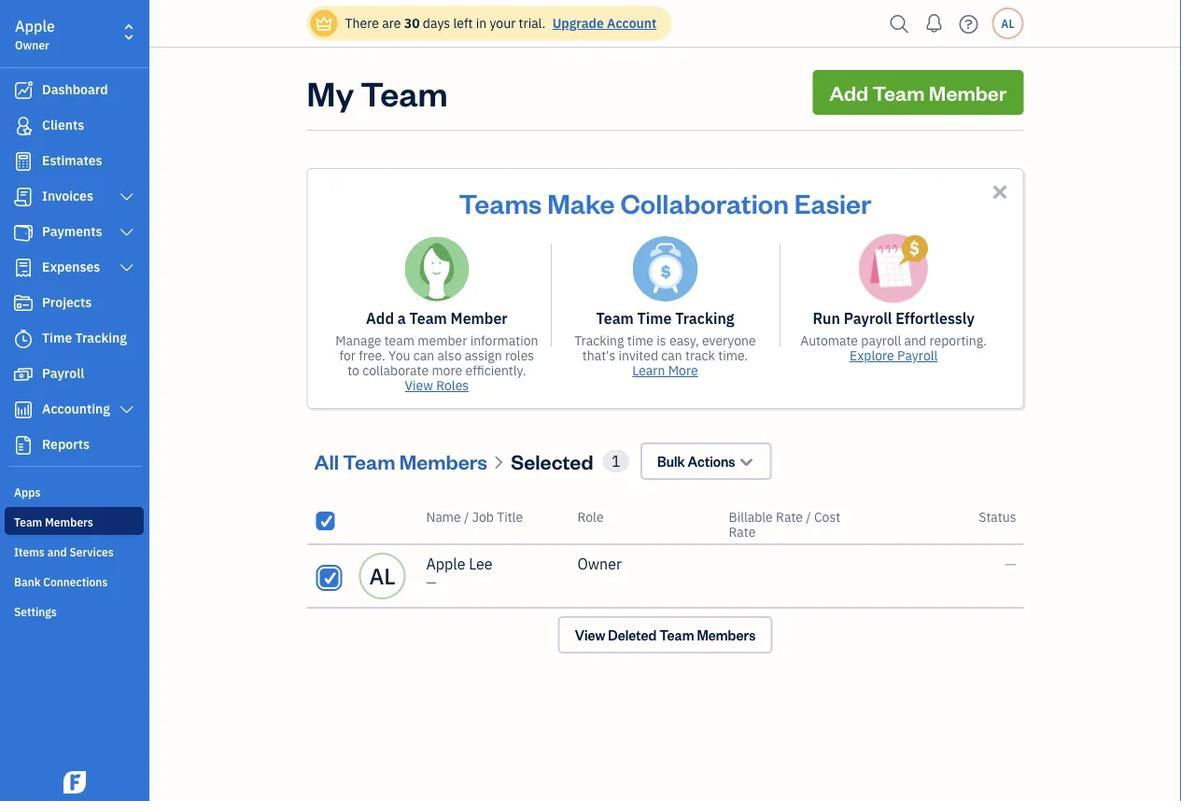 Task type: locate. For each thing, give the bounding box(es) containing it.
0 horizontal spatial member
[[451, 309, 508, 328]]

title
[[497, 508, 523, 526]]

for
[[339, 347, 356, 364]]

1 vertical spatial al
[[369, 562, 396, 591]]

0 horizontal spatial tracking
[[75, 329, 127, 346]]

add inside add a team member manage team member information for free. you can also assign roles to collaborate more efficiently. view roles
[[366, 309, 394, 328]]

apple owner
[[15, 16, 55, 52]]

team time tracking image
[[633, 236, 698, 302]]

team up member at the left of page
[[409, 309, 447, 328]]

3 chevron large down image from the top
[[118, 402, 135, 417]]

apple inside apple lee —
[[426, 554, 465, 574]]

easier
[[794, 185, 872, 220]]

al right go to help image
[[1001, 16, 1015, 31]]

payroll down time tracking link
[[42, 365, 84, 382]]

1 vertical spatial chevron large down image
[[118, 261, 135, 275]]

0 horizontal spatial payroll
[[42, 365, 84, 382]]

team right deleted
[[659, 626, 694, 644]]

1 horizontal spatial members
[[399, 448, 487, 474]]

1 vertical spatial time
[[42, 329, 72, 346]]

view left roles
[[405, 377, 433, 394]]

30
[[404, 14, 420, 32]]

0 vertical spatial owner
[[15, 37, 49, 52]]

member inside add team member button
[[929, 79, 1007, 106]]

chevrondown image
[[738, 452, 755, 471]]

al
[[1001, 16, 1015, 31], [369, 562, 396, 591]]

roles
[[505, 347, 534, 364]]

chevron large down image
[[118, 190, 135, 205], [118, 261, 135, 275], [118, 402, 135, 417]]

time up the 'is'
[[637, 309, 672, 328]]

payments link
[[5, 216, 144, 249]]

—
[[1005, 554, 1016, 574], [426, 574, 436, 591]]

1 vertical spatial apple
[[426, 554, 465, 574]]

chevron large down image for invoices
[[118, 190, 135, 205]]

rate down chevrondown image on the right bottom of page
[[729, 523, 756, 541]]

chevron large down image right accounting
[[118, 402, 135, 417]]

invoices link
[[5, 180, 144, 214]]

team
[[361, 70, 448, 114], [873, 79, 925, 106], [409, 309, 447, 328], [596, 309, 634, 328], [343, 448, 395, 474], [14, 515, 42, 529], [659, 626, 694, 644]]

team inside main element
[[14, 515, 42, 529]]

can inside team time tracking tracking time is easy, everyone that's invited can track time. learn more
[[661, 347, 682, 364]]

time right the timer icon
[[42, 329, 72, 346]]

estimate image
[[12, 152, 35, 171]]

team
[[384, 332, 415, 349]]

tracking down projects link
[[75, 329, 127, 346]]

members inside main element
[[45, 515, 93, 529]]

cost rate
[[729, 508, 841, 541]]

1 horizontal spatial /
[[806, 508, 811, 526]]

al inside dropdown button
[[1001, 16, 1015, 31]]

check image
[[318, 514, 335, 529]]

members inside button
[[399, 448, 487, 474]]

0 horizontal spatial and
[[47, 544, 67, 559]]

that's
[[583, 347, 616, 364]]

— down status
[[1005, 554, 1016, 574]]

0 vertical spatial apple
[[15, 16, 55, 36]]

free.
[[359, 347, 385, 364]]

all team members
[[314, 448, 487, 474]]

1 horizontal spatial member
[[929, 79, 1007, 106]]

1 vertical spatial and
[[47, 544, 67, 559]]

apple
[[15, 16, 55, 36], [426, 554, 465, 574]]

1 horizontal spatial add
[[829, 79, 869, 106]]

0 horizontal spatial —
[[426, 574, 436, 591]]

0 horizontal spatial members
[[45, 515, 93, 529]]

1 vertical spatial member
[[451, 309, 508, 328]]

close image
[[989, 181, 1011, 203]]

0 horizontal spatial owner
[[15, 37, 49, 52]]

crown image
[[314, 14, 334, 33]]

bulk actions button
[[641, 443, 772, 480]]

upgrade
[[553, 14, 604, 32]]

1
[[612, 451, 621, 471]]

time tracking
[[42, 329, 127, 346]]

tracking left time
[[575, 332, 624, 349]]

0 horizontal spatial can
[[413, 347, 434, 364]]

team up time
[[596, 309, 634, 328]]

chevron large down image down chevron large down icon
[[118, 261, 135, 275]]

time
[[637, 309, 672, 328], [42, 329, 72, 346]]

rate inside cost rate
[[729, 523, 756, 541]]

clients link
[[5, 109, 144, 143]]

0 vertical spatial and
[[905, 332, 927, 349]]

0 vertical spatial chevron large down image
[[118, 190, 135, 205]]

2 / from the left
[[806, 508, 811, 526]]

add inside button
[[829, 79, 869, 106]]

reports link
[[5, 429, 144, 462]]

items and services
[[14, 544, 114, 559]]

all
[[314, 448, 339, 474]]

apple left the 'lee'
[[426, 554, 465, 574]]

job
[[472, 508, 494, 526]]

0 horizontal spatial view
[[405, 377, 433, 394]]

payroll down effortlessly
[[897, 347, 938, 364]]

bank connections link
[[5, 567, 144, 595]]

/ left cost on the bottom right of the page
[[806, 508, 811, 526]]

team down apps
[[14, 515, 42, 529]]

deleted
[[608, 626, 657, 644]]

payroll
[[844, 309, 892, 328], [897, 347, 938, 364], [42, 365, 84, 382]]

/ left job
[[464, 508, 469, 526]]

— inside apple lee —
[[426, 574, 436, 591]]

1 can from the left
[[413, 347, 434, 364]]

members
[[399, 448, 487, 474], [45, 515, 93, 529], [697, 626, 756, 644]]

apps link
[[5, 477, 144, 505]]

everyone
[[702, 332, 756, 349]]

rate for cost rate
[[729, 523, 756, 541]]

2 vertical spatial members
[[697, 626, 756, 644]]

settings link
[[5, 597, 144, 625]]

payroll inside payroll link
[[42, 365, 84, 382]]

team inside team time tracking tracking time is easy, everyone that's invited can track time. learn more
[[596, 309, 634, 328]]

0 horizontal spatial /
[[464, 508, 469, 526]]

0 horizontal spatial time
[[42, 329, 72, 346]]

chevron large down image up chevron large down icon
[[118, 190, 135, 205]]

view left deleted
[[575, 626, 605, 644]]

dashboard
[[42, 81, 108, 98]]

a
[[398, 309, 406, 328]]

0 horizontal spatial rate
[[729, 523, 756, 541]]

effortlessly
[[896, 309, 975, 328]]

are
[[382, 14, 401, 32]]

bulk
[[657, 452, 685, 470]]

1 horizontal spatial al
[[1001, 16, 1015, 31]]

— left the 'lee'
[[426, 574, 436, 591]]

to
[[348, 362, 359, 379]]

expense image
[[12, 259, 35, 277]]

expenses
[[42, 258, 100, 275]]

chart image
[[12, 401, 35, 419]]

view deleted team members
[[575, 626, 756, 644]]

1 vertical spatial members
[[45, 515, 93, 529]]

my team
[[307, 70, 448, 114]]

estimates link
[[5, 145, 144, 178]]

2 can from the left
[[661, 347, 682, 364]]

connections
[[43, 574, 108, 589]]

can inside add a team member manage team member information for free. you can also assign roles to collaborate more efficiently. view roles
[[413, 347, 434, 364]]

rate
[[776, 508, 803, 526], [729, 523, 756, 541]]

1 horizontal spatial owner
[[578, 554, 622, 574]]

0 vertical spatial time
[[637, 309, 672, 328]]

selected
[[511, 448, 594, 474]]

1 horizontal spatial can
[[661, 347, 682, 364]]

0 horizontal spatial apple
[[15, 16, 55, 36]]

report image
[[12, 436, 35, 455]]

and down effortlessly
[[905, 332, 927, 349]]

owner inside apple owner
[[15, 37, 49, 52]]

owner up dashboard icon
[[15, 37, 49, 52]]

2 horizontal spatial tracking
[[675, 309, 734, 328]]

add for a
[[366, 309, 394, 328]]

1 horizontal spatial time
[[637, 309, 672, 328]]

1 horizontal spatial —
[[1005, 554, 1016, 574]]

roles
[[436, 377, 469, 394]]

al right check image
[[369, 562, 396, 591]]

add a team member manage team member information for free. you can also assign roles to collaborate more efficiently. view roles
[[335, 309, 538, 394]]

1 horizontal spatial and
[[905, 332, 927, 349]]

apple up dashboard icon
[[15, 16, 55, 36]]

rate left cost on the bottom right of the page
[[776, 508, 803, 526]]

chevron large down image for expenses
[[118, 261, 135, 275]]

1 chevron large down image from the top
[[118, 190, 135, 205]]

search image
[[885, 10, 915, 38]]

2 vertical spatial chevron large down image
[[118, 402, 135, 417]]

0 vertical spatial add
[[829, 79, 869, 106]]

1 vertical spatial add
[[366, 309, 394, 328]]

learn
[[632, 362, 665, 379]]

apple inside main element
[[15, 16, 55, 36]]

collaborate
[[363, 362, 429, 379]]

cost
[[814, 508, 841, 526]]

member up information
[[451, 309, 508, 328]]

member down go to help image
[[929, 79, 1007, 106]]

clients
[[42, 116, 84, 134]]

view
[[405, 377, 433, 394], [575, 626, 605, 644]]

/
[[464, 508, 469, 526], [806, 508, 811, 526]]

tracking
[[675, 309, 734, 328], [75, 329, 127, 346], [575, 332, 624, 349]]

team down search icon
[[873, 79, 925, 106]]

1 horizontal spatial apple
[[426, 554, 465, 574]]

apple lee —
[[426, 554, 493, 591]]

1 horizontal spatial rate
[[776, 508, 803, 526]]

and inside run payroll effortlessly automate payroll and reporting. explore payroll
[[905, 332, 927, 349]]

projects
[[42, 294, 92, 311]]

2 chevron large down image from the top
[[118, 261, 135, 275]]

0 vertical spatial members
[[399, 448, 487, 474]]

1 horizontal spatial view
[[575, 626, 605, 644]]

more
[[432, 362, 462, 379]]

payroll up payroll
[[844, 309, 892, 328]]

billable rate /
[[729, 508, 814, 526]]

0 horizontal spatial add
[[366, 309, 394, 328]]

0 vertical spatial al
[[1001, 16, 1015, 31]]

run payroll effortlessly automate payroll and reporting. explore payroll
[[800, 309, 987, 364]]

0 vertical spatial view
[[405, 377, 433, 394]]

and right items at the bottom left of page
[[47, 544, 67, 559]]

owner down role
[[578, 554, 622, 574]]

tracking up easy, on the right of page
[[675, 309, 734, 328]]

owner
[[15, 37, 49, 52], [578, 554, 622, 574]]

0 vertical spatial member
[[929, 79, 1007, 106]]



Task type: describe. For each thing, give the bounding box(es) containing it.
dashboard link
[[5, 74, 144, 107]]

al button
[[992, 7, 1024, 39]]

chevron large down image for accounting
[[118, 402, 135, 417]]

member inside add a team member manage team member information for free. you can also assign roles to collaborate more efficiently. view roles
[[451, 309, 508, 328]]

1 / from the left
[[464, 508, 469, 526]]

there are 30 days left in your trial. upgrade account
[[345, 14, 657, 32]]

0 horizontal spatial al
[[369, 562, 396, 591]]

freshbooks image
[[60, 771, 90, 794]]

payroll link
[[5, 358, 144, 391]]

view inside add a team member manage team member information for free. you can also assign roles to collaborate more efficiently. view roles
[[405, 377, 433, 394]]

payments
[[42, 223, 102, 240]]

role
[[578, 508, 604, 526]]

add team member
[[829, 79, 1007, 106]]

team members link
[[5, 507, 144, 535]]

add a team member image
[[404, 236, 470, 302]]

teams make collaboration easier
[[459, 185, 872, 220]]

billable
[[729, 508, 773, 526]]

dashboard image
[[12, 81, 35, 100]]

collaboration
[[620, 185, 789, 220]]

1 vertical spatial owner
[[578, 554, 622, 574]]

team right all
[[343, 448, 395, 474]]

make
[[547, 185, 615, 220]]

payroll
[[861, 332, 901, 349]]

run
[[813, 309, 840, 328]]

actions
[[688, 452, 735, 470]]

status
[[979, 508, 1016, 526]]

manage
[[335, 332, 381, 349]]

track
[[686, 347, 715, 364]]

assign
[[465, 347, 502, 364]]

trial.
[[519, 14, 546, 32]]

main element
[[0, 0, 196, 801]]

explore
[[850, 347, 894, 364]]

projects link
[[5, 287, 144, 320]]

rate for billable rate /
[[776, 508, 803, 526]]

upgrade account link
[[549, 14, 657, 32]]

in
[[476, 14, 487, 32]]

apps
[[14, 485, 41, 500]]

invoices
[[42, 187, 93, 205]]

check image
[[322, 570, 339, 585]]

time inside team time tracking tracking time is easy, everyone that's invited can track time. learn more
[[637, 309, 672, 328]]

is
[[657, 332, 666, 349]]

add for team
[[829, 79, 869, 106]]

view deleted team members link
[[558, 616, 773, 654]]

items and services link
[[5, 537, 144, 565]]

accounting link
[[5, 393, 144, 427]]

reporting.
[[930, 332, 987, 349]]

project image
[[12, 294, 35, 313]]

more
[[668, 362, 698, 379]]

2 horizontal spatial members
[[697, 626, 756, 644]]

1 vertical spatial view
[[575, 626, 605, 644]]

time.
[[718, 347, 748, 364]]

team down 30
[[361, 70, 448, 114]]

settings
[[14, 604, 57, 619]]

there
[[345, 14, 379, 32]]

bank
[[14, 574, 41, 589]]

invoice image
[[12, 188, 35, 206]]

1 horizontal spatial payroll
[[844, 309, 892, 328]]

time
[[627, 332, 654, 349]]

lee
[[469, 554, 493, 574]]

my
[[307, 70, 354, 114]]

invited
[[619, 347, 658, 364]]

member
[[418, 332, 467, 349]]

estimates
[[42, 152, 102, 169]]

name
[[426, 508, 461, 526]]

items
[[14, 544, 45, 559]]

tracking inside main element
[[75, 329, 127, 346]]

bank connections
[[14, 574, 108, 589]]

notifications image
[[919, 5, 949, 42]]

left
[[453, 14, 473, 32]]

information
[[470, 332, 538, 349]]

1 horizontal spatial tracking
[[575, 332, 624, 349]]

bulk actions
[[657, 452, 735, 470]]

go to help image
[[954, 10, 984, 38]]

team members
[[14, 515, 93, 529]]

services
[[70, 544, 114, 559]]

2 horizontal spatial payroll
[[897, 347, 938, 364]]

days
[[423, 14, 450, 32]]

and inside main element
[[47, 544, 67, 559]]

account
[[607, 14, 657, 32]]

team inside add a team member manage team member information for free. you can also assign roles to collaborate more efficiently. view roles
[[409, 309, 447, 328]]

expenses link
[[5, 251, 144, 285]]

run payroll effortlessly image
[[859, 234, 929, 303]]

chevron large down image
[[118, 225, 135, 240]]

automate
[[800, 332, 858, 349]]

money image
[[12, 365, 35, 384]]

efficiently.
[[466, 362, 526, 379]]

reports
[[42, 436, 90, 453]]

your
[[490, 14, 516, 32]]

client image
[[12, 117, 35, 135]]

team time tracking tracking time is easy, everyone that's invited can track time. learn more
[[575, 309, 756, 379]]

timer image
[[12, 330, 35, 348]]

easy,
[[670, 332, 699, 349]]

apple for lee
[[426, 554, 465, 574]]

payment image
[[12, 223, 35, 242]]

add team member button
[[813, 70, 1024, 115]]

apple for owner
[[15, 16, 55, 36]]

all team members button
[[314, 446, 487, 476]]

time tracking link
[[5, 322, 144, 356]]

time inside time tracking link
[[42, 329, 72, 346]]



Task type: vqa. For each thing, say whether or not it's contained in the screenshot.
'Member' within the Add Team Member button
yes



